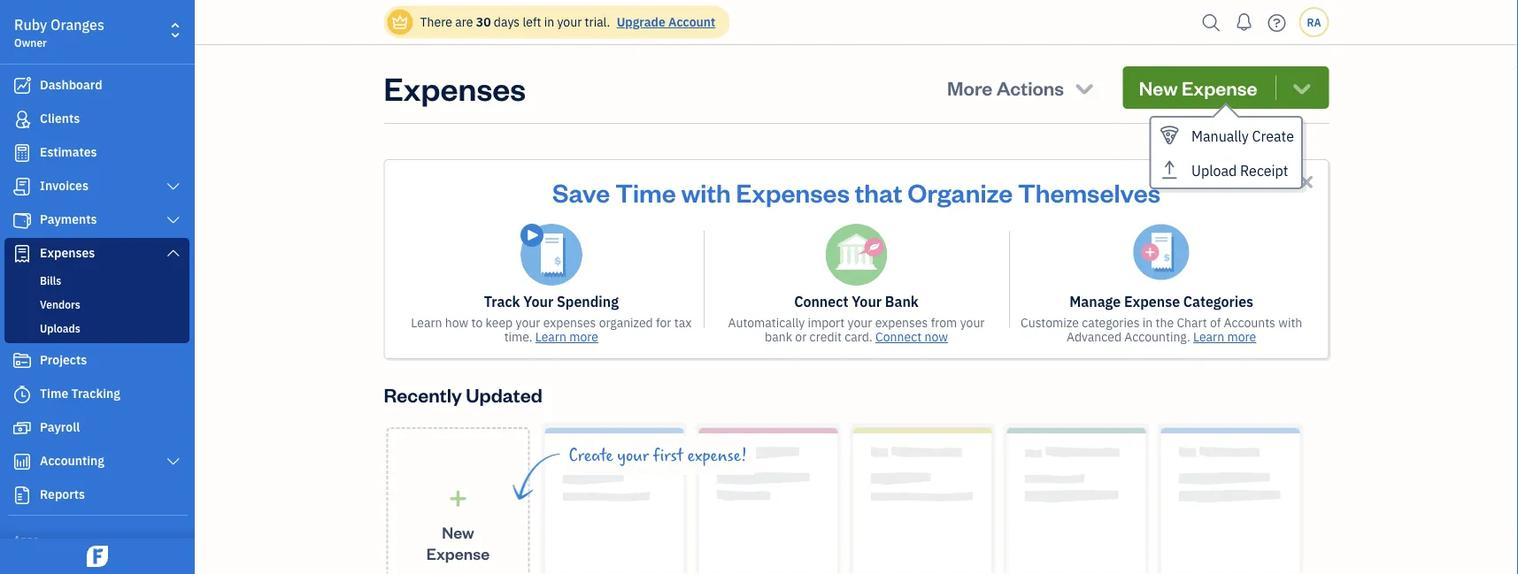 Task type: describe. For each thing, give the bounding box(es) containing it.
payments
[[40, 211, 97, 228]]

clients link
[[4, 104, 190, 135]]

updated
[[466, 382, 543, 407]]

receipt
[[1241, 162, 1289, 180]]

invoices
[[40, 178, 88, 194]]

chevron large down image for invoices
[[165, 180, 182, 194]]

bank
[[765, 329, 793, 345]]

save
[[552, 175, 610, 209]]

learn more for spending
[[536, 329, 599, 345]]

expense for manage expense categories image
[[1125, 293, 1180, 311]]

chart image
[[12, 453, 33, 471]]

notifications image
[[1230, 4, 1259, 40]]

expense for plus icon
[[427, 543, 490, 564]]

uploads
[[40, 321, 80, 336]]

expense!
[[688, 446, 747, 466]]

estimates link
[[4, 137, 190, 169]]

go to help image
[[1263, 9, 1292, 36]]

that
[[855, 175, 903, 209]]

customize categories in the chart of accounts with advanced accounting.
[[1021, 315, 1303, 345]]

payment image
[[12, 212, 33, 229]]

project image
[[12, 352, 33, 370]]

your down the connect your bank
[[848, 315, 873, 331]]

crown image
[[391, 13, 410, 31]]

how
[[445, 315, 469, 331]]

connect for connect your bank
[[794, 293, 849, 311]]

estimates
[[40, 144, 97, 160]]

your left trial.
[[557, 14, 582, 30]]

time tracking
[[40, 386, 120, 402]]

or
[[795, 329, 807, 345]]

chevrondown image
[[1290, 75, 1315, 100]]

connect your bank
[[794, 293, 919, 311]]

new expense button
[[1123, 66, 1330, 109]]

import
[[808, 315, 845, 331]]

categories
[[1184, 293, 1254, 311]]

client image
[[12, 111, 33, 128]]

expenses inside automatically import your expenses from your bank or credit card.
[[875, 315, 928, 331]]

chevron large down image
[[165, 213, 182, 228]]

to
[[472, 315, 483, 331]]

ruby
[[14, 15, 47, 34]]

learn for manage expense categories
[[1194, 329, 1225, 345]]

actions
[[997, 75, 1064, 100]]

expenses inside learn how to keep your expenses organized for tax time.
[[543, 315, 596, 331]]

reports
[[40, 487, 85, 503]]

dashboard link
[[4, 70, 190, 102]]

learn for track your spending
[[536, 329, 567, 345]]

chevron large down image for accounting
[[165, 455, 182, 469]]

freshbooks image
[[83, 546, 112, 568]]

0 horizontal spatial new expense
[[427, 522, 490, 564]]

customize
[[1021, 315, 1079, 331]]

ra button
[[1300, 7, 1330, 37]]

connect now
[[876, 329, 948, 345]]

vendors link
[[8, 294, 186, 315]]

timer image
[[12, 386, 33, 404]]

upload
[[1192, 162, 1237, 180]]

left
[[523, 14, 541, 30]]

accounting.
[[1125, 329, 1191, 345]]

manage expense categories image
[[1134, 224, 1190, 281]]

vendors
[[40, 298, 80, 312]]

0 vertical spatial expenses
[[384, 66, 526, 108]]

bills
[[40, 274, 61, 288]]

of
[[1210, 315, 1221, 331]]

invoice image
[[12, 178, 33, 196]]

clients
[[40, 110, 80, 127]]

more
[[948, 75, 993, 100]]

more for categories
[[1228, 329, 1257, 345]]

your for track
[[524, 293, 554, 311]]

time inside the main element
[[40, 386, 68, 402]]

account
[[669, 14, 716, 30]]

automatically
[[728, 315, 805, 331]]

more actions
[[948, 75, 1064, 100]]

payroll
[[40, 419, 80, 436]]

automatically import your expenses from your bank or credit card.
[[728, 315, 985, 345]]

in inside customize categories in the chart of accounts with advanced accounting.
[[1143, 315, 1153, 331]]

themselves
[[1018, 175, 1161, 209]]

bills link
[[8, 270, 186, 291]]

chart
[[1177, 315, 1208, 331]]

manage
[[1070, 293, 1121, 311]]

learn inside learn how to keep your expenses organized for tax time.
[[411, 315, 442, 331]]

there
[[420, 14, 452, 30]]

categories
[[1082, 315, 1140, 331]]

time tracking link
[[4, 379, 190, 411]]

chevron large down image for expenses
[[165, 246, 182, 260]]

recently updated
[[384, 382, 543, 407]]

dashboard image
[[12, 77, 33, 95]]

from
[[931, 315, 958, 331]]

your inside learn how to keep your expenses organized for tax time.
[[516, 315, 540, 331]]

plus image
[[448, 490, 468, 508]]

0 horizontal spatial with
[[681, 175, 731, 209]]

card.
[[845, 329, 873, 345]]

expense image
[[12, 245, 33, 263]]

recently
[[384, 382, 462, 407]]

close image
[[1297, 172, 1317, 192]]

expenses link
[[4, 238, 190, 270]]



Task type: vqa. For each thing, say whether or not it's contained in the screenshot.


Task type: locate. For each thing, give the bounding box(es) containing it.
expense down plus icon
[[427, 543, 490, 564]]

your for connect
[[852, 293, 882, 311]]

1 expenses from the left
[[543, 315, 596, 331]]

connect your bank image
[[826, 224, 888, 286]]

new expense up manually
[[1139, 75, 1258, 100]]

1 horizontal spatial create
[[1253, 127, 1295, 145]]

learn more for categories
[[1194, 329, 1257, 345]]

new
[[1139, 75, 1178, 100], [442, 522, 474, 543]]

0 horizontal spatial learn more
[[536, 329, 599, 345]]

new down plus icon
[[442, 522, 474, 543]]

expenses down 'bank'
[[875, 315, 928, 331]]

first
[[653, 446, 684, 466]]

organize
[[908, 175, 1013, 209]]

1 vertical spatial chevron large down image
[[165, 246, 182, 260]]

bank
[[885, 293, 919, 311]]

0 horizontal spatial expenses
[[40, 245, 95, 261]]

3 chevron large down image from the top
[[165, 455, 182, 469]]

reports link
[[4, 480, 190, 512]]

0 horizontal spatial expenses
[[543, 315, 596, 331]]

new inside button
[[1139, 75, 1178, 100]]

oranges
[[51, 15, 104, 34]]

new expense button
[[1123, 66, 1330, 109]]

learn left how
[[411, 315, 442, 331]]

0 horizontal spatial more
[[570, 329, 599, 345]]

1 learn more from the left
[[536, 329, 599, 345]]

connect
[[794, 293, 849, 311], [876, 329, 922, 345]]

1 horizontal spatial with
[[1279, 315, 1303, 331]]

advanced
[[1067, 329, 1122, 345]]

your
[[524, 293, 554, 311], [852, 293, 882, 311]]

tax
[[675, 315, 692, 331]]

expenses down are
[[384, 66, 526, 108]]

estimate image
[[12, 144, 33, 162]]

1 horizontal spatial more
[[1228, 329, 1257, 345]]

more actions button
[[932, 66, 1113, 109]]

2 vertical spatial expense
[[427, 543, 490, 564]]

accounts
[[1224, 315, 1276, 331]]

1 vertical spatial time
[[40, 386, 68, 402]]

create
[[1253, 127, 1295, 145], [569, 446, 613, 466]]

upgrade
[[617, 14, 666, 30]]

projects
[[40, 352, 87, 368]]

expense inside new expense button
[[1182, 75, 1258, 100]]

time right save
[[616, 175, 676, 209]]

tracking
[[71, 386, 120, 402]]

new expense inside button
[[1139, 75, 1258, 100]]

new expense link
[[387, 428, 530, 575]]

0 horizontal spatial learn
[[411, 315, 442, 331]]

1 more from the left
[[570, 329, 599, 345]]

your left first
[[617, 446, 649, 466]]

for
[[656, 315, 672, 331]]

connect down 'bank'
[[876, 329, 922, 345]]

1 vertical spatial in
[[1143, 315, 1153, 331]]

1 vertical spatial expense
[[1125, 293, 1180, 311]]

2 horizontal spatial expense
[[1182, 75, 1258, 100]]

payments link
[[4, 205, 190, 236]]

are
[[455, 14, 473, 30]]

with
[[681, 175, 731, 209], [1279, 315, 1303, 331]]

expense up manually create button on the right top
[[1182, 75, 1258, 100]]

1 horizontal spatial your
[[852, 293, 882, 311]]

learn more down the 'track your spending' in the bottom left of the page
[[536, 329, 599, 345]]

new expense down plus icon
[[427, 522, 490, 564]]

1 horizontal spatial new expense
[[1139, 75, 1258, 100]]

expenses up bills
[[40, 245, 95, 261]]

more down spending
[[570, 329, 599, 345]]

there are 30 days left in your trial. upgrade account
[[420, 14, 716, 30]]

organized
[[599, 315, 653, 331]]

1 horizontal spatial time
[[616, 175, 676, 209]]

in left the
[[1143, 315, 1153, 331]]

1 vertical spatial new expense
[[427, 522, 490, 564]]

0 horizontal spatial create
[[569, 446, 613, 466]]

now
[[925, 329, 948, 345]]

chevron large down image down chevron large down icon
[[165, 246, 182, 260]]

1 vertical spatial connect
[[876, 329, 922, 345]]

expense
[[1182, 75, 1258, 100], [1125, 293, 1180, 311], [427, 543, 490, 564]]

more for spending
[[570, 329, 599, 345]]

your up automatically import your expenses from your bank or credit card.
[[852, 293, 882, 311]]

1 your from the left
[[524, 293, 554, 311]]

credit
[[810, 329, 842, 345]]

0 vertical spatial create
[[1253, 127, 1295, 145]]

keep
[[486, 315, 513, 331]]

learn more
[[536, 329, 599, 345], [1194, 329, 1257, 345]]

30
[[476, 14, 491, 30]]

2 more from the left
[[1228, 329, 1257, 345]]

spending
[[557, 293, 619, 311]]

new expense
[[1139, 75, 1258, 100], [427, 522, 490, 564]]

track your spending
[[484, 293, 619, 311]]

time
[[616, 175, 676, 209], [40, 386, 68, 402]]

accounting
[[40, 453, 104, 469]]

money image
[[12, 420, 33, 437]]

learn more down categories
[[1194, 329, 1257, 345]]

1 horizontal spatial learn more
[[1194, 329, 1257, 345]]

2 learn more from the left
[[1194, 329, 1257, 345]]

2 vertical spatial chevron large down image
[[165, 455, 182, 469]]

projects link
[[4, 345, 190, 377]]

expenses left that
[[736, 175, 850, 209]]

0 horizontal spatial expense
[[427, 543, 490, 564]]

expense up the
[[1125, 293, 1180, 311]]

your right keep
[[516, 315, 540, 331]]

chevron large down image inside invoices link
[[165, 180, 182, 194]]

expenses down spending
[[543, 315, 596, 331]]

1 horizontal spatial new
[[1139, 75, 1178, 100]]

your right from
[[960, 315, 985, 331]]

save time with expenses that organize themselves
[[552, 175, 1161, 209]]

invoices link
[[4, 171, 190, 203]]

time right timer image
[[40, 386, 68, 402]]

0 vertical spatial new expense
[[1139, 75, 1258, 100]]

ruby oranges owner
[[14, 15, 104, 50]]

in right left
[[544, 14, 554, 30]]

chevron large down image
[[165, 180, 182, 194], [165, 246, 182, 260], [165, 455, 182, 469]]

create up receipt
[[1253, 127, 1295, 145]]

the
[[1156, 315, 1174, 331]]

upload receipt
[[1192, 162, 1289, 180]]

time.
[[504, 329, 533, 345]]

1 vertical spatial with
[[1279, 315, 1303, 331]]

0 horizontal spatial connect
[[794, 293, 849, 311]]

create left first
[[569, 446, 613, 466]]

learn right time.
[[536, 329, 567, 345]]

your
[[557, 14, 582, 30], [516, 315, 540, 331], [848, 315, 873, 331], [960, 315, 985, 331], [617, 446, 649, 466]]

accounting link
[[4, 446, 190, 478]]

2 vertical spatial expenses
[[40, 245, 95, 261]]

0 vertical spatial connect
[[794, 293, 849, 311]]

learn down categories
[[1194, 329, 1225, 345]]

1 horizontal spatial connect
[[876, 329, 922, 345]]

2 your from the left
[[852, 293, 882, 311]]

days
[[494, 14, 520, 30]]

0 horizontal spatial time
[[40, 386, 68, 402]]

create inside button
[[1253, 127, 1295, 145]]

0 horizontal spatial your
[[524, 293, 554, 311]]

0 horizontal spatial in
[[544, 14, 554, 30]]

owner
[[14, 35, 47, 50]]

0 vertical spatial chevron large down image
[[165, 180, 182, 194]]

manually create button
[[1151, 118, 1302, 153]]

upload receipt button
[[1151, 153, 1302, 188]]

dashboard
[[40, 77, 102, 93]]

payroll link
[[4, 413, 190, 445]]

new right chevrondown image
[[1139, 75, 1178, 100]]

chevrondown image
[[1073, 75, 1097, 100]]

2 horizontal spatial expenses
[[736, 175, 850, 209]]

expenses inside the main element
[[40, 245, 95, 261]]

0 vertical spatial with
[[681, 175, 731, 209]]

chevron large down image inside the accounting link
[[165, 455, 182, 469]]

0 vertical spatial time
[[616, 175, 676, 209]]

connect for connect now
[[876, 329, 922, 345]]

upgrade account link
[[613, 14, 716, 30]]

1 horizontal spatial expense
[[1125, 293, 1180, 311]]

expenses
[[384, 66, 526, 108], [736, 175, 850, 209], [40, 245, 95, 261]]

apps image
[[13, 532, 190, 546]]

your up learn how to keep your expenses organized for tax time.
[[524, 293, 554, 311]]

0 vertical spatial in
[[544, 14, 554, 30]]

1 horizontal spatial learn
[[536, 329, 567, 345]]

main element
[[0, 0, 239, 575]]

more right of at the right bottom
[[1228, 329, 1257, 345]]

chevron large down image down the payroll link
[[165, 455, 182, 469]]

connect up import
[[794, 293, 849, 311]]

1 vertical spatial new
[[442, 522, 474, 543]]

1 vertical spatial create
[[569, 446, 613, 466]]

manually
[[1192, 127, 1249, 145]]

learn how to keep your expenses organized for tax time.
[[411, 315, 692, 345]]

1 chevron large down image from the top
[[165, 180, 182, 194]]

trial.
[[585, 14, 610, 30]]

report image
[[12, 487, 33, 505]]

2 horizontal spatial learn
[[1194, 329, 1225, 345]]

expense inside new expense link
[[427, 543, 490, 564]]

1 horizontal spatial in
[[1143, 315, 1153, 331]]

search image
[[1198, 9, 1226, 36]]

ra
[[1307, 15, 1322, 29]]

0 vertical spatial expense
[[1182, 75, 1258, 100]]

uploads link
[[8, 318, 186, 339]]

1 horizontal spatial expenses
[[384, 66, 526, 108]]

1 vertical spatial expenses
[[736, 175, 850, 209]]

with inside customize categories in the chart of accounts with advanced accounting.
[[1279, 315, 1303, 331]]

1 horizontal spatial expenses
[[875, 315, 928, 331]]

manage expense categories
[[1070, 293, 1254, 311]]

track
[[484, 293, 520, 311]]

2 chevron large down image from the top
[[165, 246, 182, 260]]

2 expenses from the left
[[875, 315, 928, 331]]

0 vertical spatial new
[[1139, 75, 1178, 100]]

track your spending image
[[521, 224, 583, 286]]

manually create
[[1192, 127, 1295, 145]]

0 horizontal spatial new
[[442, 522, 474, 543]]

chevron large down image up chevron large down icon
[[165, 180, 182, 194]]



